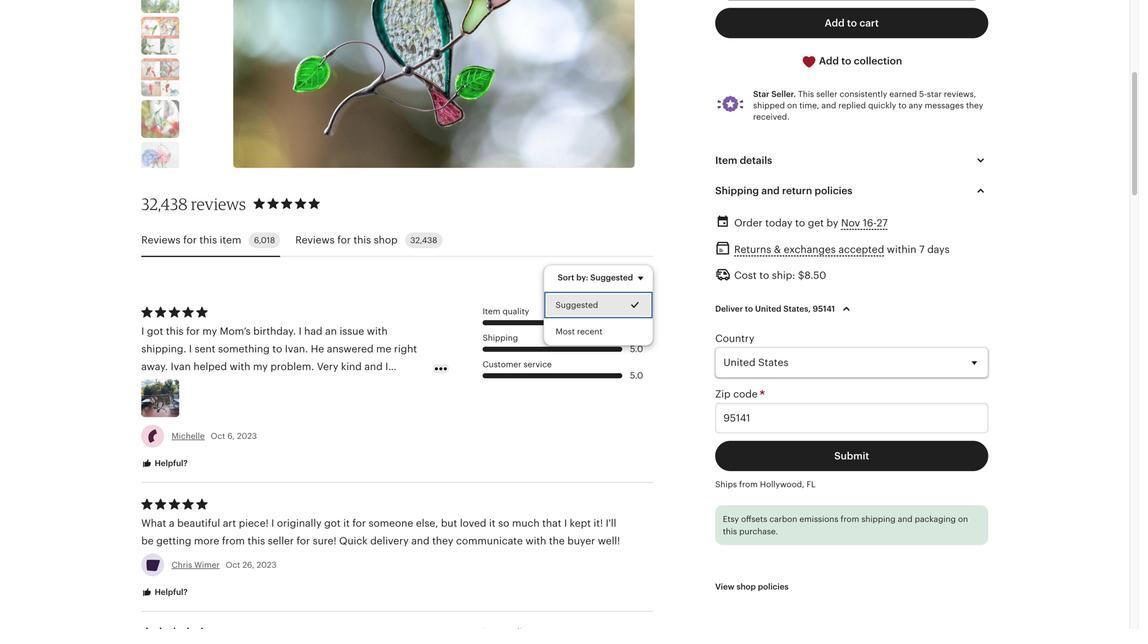 Task type: describe. For each thing, give the bounding box(es) containing it.
returns
[[734, 244, 771, 255]]

add to cart
[[825, 17, 879, 29]]

deliver to united states, 95141
[[715, 304, 835, 314]]

he
[[311, 344, 324, 355]]

submit
[[835, 451, 869, 462]]

the
[[549, 536, 565, 547]]

reviews
[[191, 194, 246, 214]]

item for item quality
[[483, 307, 500, 316]]

sort by: suggested button
[[548, 265, 658, 291]]

2 helpful? button from the top
[[132, 581, 197, 605]]

it!
[[594, 518, 603, 530]]

policies inside shipping and return policies dropdown button
[[815, 185, 853, 197]]

had
[[304, 326, 323, 337]]

received.
[[753, 112, 790, 122]]

be inside what a beautiful art piece! i originally got it for someone else, but loved it so much that i kept it! i'll be getting more from this seller for sure! quick delivery and they communicate with the buyer well!
[[141, 536, 154, 547]]

0 vertical spatial something
[[218, 344, 270, 355]]

this inside etsy offsets carbon emissions from shipping and packaging on this purchase.
[[723, 527, 737, 537]]

appreciate
[[141, 379, 193, 390]]

view shop policies button
[[706, 576, 798, 599]]

this inside what a beautiful art piece! i originally got it for someone else, but loved it so much that i kept it! i'll be getting more from this seller for sure! quick delivery and they communicate with the buyer well!
[[248, 536, 265, 547]]

suggested button
[[545, 292, 653, 319]]

the green hummingbird with the pink flower made of modern stained glass image
[[141, 142, 179, 180]]

on for packaging
[[958, 515, 968, 524]]

kept
[[570, 518, 591, 530]]

exchanges
[[784, 244, 836, 255]]

delivery
[[370, 536, 409, 547]]

to left get on the top of page
[[795, 217, 805, 229]]

suggested inside dropdown button
[[590, 273, 633, 283]]

star
[[753, 89, 770, 99]]

cost
[[734, 270, 757, 281]]

else,
[[416, 518, 438, 530]]

they inside what a beautiful art piece! i originally got it for someone else, but loved it so much that i kept it! i'll be getting more from this seller for sure! quick delivery and they communicate with the buyer well!
[[432, 536, 453, 547]]

0 vertical spatial shop
[[374, 235, 398, 246]]

this seller consistently earned 5-star reviews, shipped on time, and replied quickly to any messages they received.
[[753, 89, 984, 122]]

returns & exchanges accepted within 7 days
[[734, 244, 950, 255]]

right
[[394, 344, 417, 355]]

most
[[556, 327, 575, 337]]

carbon
[[770, 515, 797, 524]]

item
[[220, 235, 241, 246]]

reviews for this item
[[141, 235, 241, 246]]

view details of this review photo by michelle image
[[141, 380, 179, 418]]

buyer
[[568, 536, 595, 547]]

32,438 reviews
[[141, 194, 246, 214]]

1 it from the left
[[343, 518, 350, 530]]

mom's
[[220, 326, 251, 337]]

view shop policies
[[715, 583, 789, 592]]

got inside i got this for my mom's birthday. i had an issue with shipping. i sent something to ivan. he answered me right away. ivan helped with my problem. very kind and i appreciate that. mom loves her new hummingbird. it's beautiful. i will be ordering something for myself!
[[147, 326, 163, 337]]

order
[[734, 217, 763, 229]]

submit button
[[715, 441, 989, 472]]

shipping for shipping and return policies
[[715, 185, 759, 197]]

zip
[[715, 389, 731, 400]]

shipped
[[753, 101, 785, 110]]

27
[[877, 217, 888, 229]]

add for add to collection
[[819, 55, 839, 67]]

5.0 for quality
[[630, 318, 643, 328]]

the collage of cardinals birds made of stained glass image
[[141, 59, 179, 96]]

will
[[196, 397, 212, 408]]

away.
[[141, 361, 168, 373]]

code
[[733, 389, 758, 400]]

michelle
[[172, 432, 205, 441]]

7
[[919, 244, 925, 255]]

it's
[[388, 379, 402, 390]]

to inside deliver to united states, 95141 dropdown button
[[745, 304, 753, 314]]

ships from hollywood, fl
[[715, 480, 816, 490]]

but
[[441, 518, 457, 530]]

consistently
[[840, 89, 887, 99]]

$
[[798, 270, 805, 281]]

&
[[774, 244, 781, 255]]

getting
[[156, 536, 191, 547]]

shipping.
[[141, 344, 186, 355]]

i right 'that'
[[564, 518, 567, 530]]

cart
[[860, 17, 879, 29]]

etsy
[[723, 515, 739, 524]]

originally
[[277, 518, 322, 530]]

seller inside what a beautiful art piece! i originally got it for someone else, but loved it so much that i kept it! i'll be getting more from this seller for sure! quick delivery and they communicate with the buyer well!
[[268, 536, 294, 547]]

time,
[[800, 101, 819, 110]]

1 helpful? button from the top
[[132, 452, 197, 476]]

i right the piece!
[[271, 518, 274, 530]]

beautiful
[[177, 518, 220, 530]]

united
[[755, 304, 782, 314]]

the collage of hummingbirds made of stained glass image
[[141, 0, 179, 13]]

shipping and return policies
[[715, 185, 853, 197]]

most recent button
[[545, 319, 653, 345]]

service
[[524, 360, 552, 369]]

seller.
[[772, 89, 796, 99]]

helpful? for 1st helpful? button from the bottom of the page
[[153, 588, 188, 598]]

her
[[275, 379, 291, 390]]

beautiful.
[[141, 397, 187, 408]]

earned
[[890, 89, 917, 99]]

helped
[[194, 361, 227, 373]]

1 vertical spatial 2023
[[257, 561, 277, 570]]

add for add to cart
[[825, 17, 845, 29]]

what a beautiful art piece! i originally got it for someone else, but loved it so much that i kept it! i'll be getting more from this seller for sure! quick delivery and they communicate with the buyer well!
[[141, 518, 620, 547]]

states,
[[784, 304, 811, 314]]

i down me
[[385, 361, 388, 373]]

1 horizontal spatial from
[[739, 480, 758, 490]]

item quality
[[483, 307, 529, 316]]

add to collection button
[[715, 46, 989, 77]]

2 it from the left
[[489, 518, 496, 530]]

to inside i got this for my mom's birthday. i had an issue with shipping. i sent something to ivan. he answered me right away. ivan helped with my problem. very kind and i appreciate that. mom loves her new hummingbird. it's beautiful. i will be ordering something for myself!
[[272, 344, 282, 355]]

be inside i got this for my mom's birthday. i had an issue with shipping. i sent something to ivan. he answered me right away. ivan helped with my problem. very kind and i appreciate that. mom loves her new hummingbird. it's beautiful. i will be ordering something for myself!
[[214, 397, 227, 408]]

michelle link
[[172, 432, 205, 441]]

reviews for reviews for this shop
[[295, 235, 335, 246]]

32,438 for 32,438
[[410, 236, 437, 245]]

art
[[223, 518, 236, 530]]

with inside what a beautiful art piece! i originally got it for someone else, but loved it so much that i kept it! i'll be getting more from this seller for sure! quick delivery and they communicate with the buyer well!
[[526, 536, 546, 547]]

they inside 'this seller consistently earned 5-star reviews, shipped on time, and replied quickly to any messages they received.'
[[966, 101, 984, 110]]

ordering
[[230, 397, 271, 408]]

tab list containing reviews for this item
[[141, 225, 653, 257]]

chris wimer oct 26, 2023
[[172, 561, 277, 570]]

and inside i got this for my mom's birthday. i had an issue with shipping. i sent something to ivan. he answered me right away. ivan helped with my problem. very kind and i appreciate that. mom loves her new hummingbird. it's beautiful. i will be ordering something for myself!
[[364, 361, 383, 373]]

chris
[[172, 561, 192, 570]]

i got this for my mom's birthday. i had an issue with shipping. i sent something to ivan. he answered me right away. ivan helped with my problem. very kind and i appreciate that. mom loves her new hummingbird. it's beautiful. i will be ordering something for myself!
[[141, 326, 417, 408]]

reviews for reviews for this item
[[141, 235, 181, 246]]

0 horizontal spatial oct
[[211, 432, 225, 441]]

shipping
[[862, 515, 896, 524]]

hollywood,
[[760, 480, 805, 490]]

6,
[[227, 432, 235, 441]]

and inside what a beautiful art piece! i originally got it for someone else, but loved it so much that i kept it! i'll be getting more from this seller for sure! quick delivery and they communicate with the buyer well!
[[411, 536, 430, 547]]

2 5.0 from the top
[[630, 344, 643, 354]]



Task type: locate. For each thing, give the bounding box(es) containing it.
accepted
[[839, 244, 884, 255]]

for
[[183, 235, 197, 246], [337, 235, 351, 246], [186, 326, 200, 337], [328, 397, 342, 408], [352, 518, 366, 530], [297, 536, 310, 547]]

to inside 'this seller consistently earned 5-star reviews, shipped on time, and replied quickly to any messages they received.'
[[899, 101, 907, 110]]

sort
[[558, 273, 575, 283]]

to down earned
[[899, 101, 907, 110]]

2 horizontal spatial with
[[526, 536, 546, 547]]

1 horizontal spatial it
[[489, 518, 496, 530]]

26,
[[242, 561, 254, 570]]

policies up by
[[815, 185, 853, 197]]

2 vertical spatial from
[[222, 536, 245, 547]]

zip code
[[715, 389, 761, 400]]

1 horizontal spatial with
[[367, 326, 388, 337]]

oct left 6, at the bottom
[[211, 432, 225, 441]]

my
[[202, 326, 217, 337], [253, 361, 268, 373]]

1 horizontal spatial be
[[214, 397, 227, 408]]

2 vertical spatial 5.0
[[630, 371, 643, 381]]

much
[[512, 518, 540, 530]]

0 horizontal spatial shop
[[374, 235, 398, 246]]

0 vertical spatial from
[[739, 480, 758, 490]]

shipping for shipping
[[483, 333, 518, 343]]

be down what
[[141, 536, 154, 547]]

2 vertical spatial with
[[526, 536, 546, 547]]

0 horizontal spatial it
[[343, 518, 350, 530]]

1 vertical spatial 32,438
[[410, 236, 437, 245]]

i up shipping.
[[141, 326, 144, 337]]

item for item details
[[715, 155, 738, 166]]

from right 'ships'
[[739, 480, 758, 490]]

0 horizontal spatial reviews
[[141, 235, 181, 246]]

so
[[498, 518, 510, 530]]

and left return
[[762, 185, 780, 197]]

0 horizontal spatial 32,438
[[141, 194, 188, 214]]

order today to get by nov 16-27
[[734, 217, 888, 229]]

and inside shipping and return policies dropdown button
[[762, 185, 780, 197]]

by
[[827, 217, 839, 229]]

add left cart
[[825, 17, 845, 29]]

1 horizontal spatial something
[[274, 397, 325, 408]]

ship:
[[772, 270, 795, 281]]

0 horizontal spatial seller
[[268, 536, 294, 547]]

ships
[[715, 480, 737, 490]]

got inside what a beautiful art piece! i originally got it for someone else, but loved it so much that i kept it! i'll be getting more from this seller for sure! quick delivery and they communicate with the buyer well!
[[324, 518, 341, 530]]

1 vertical spatial they
[[432, 536, 453, 547]]

0 vertical spatial oct
[[211, 432, 225, 441]]

95141
[[813, 304, 835, 314]]

suggested
[[590, 273, 633, 283], [556, 301, 598, 310]]

and inside 'this seller consistently earned 5-star reviews, shipped on time, and replied quickly to any messages they received.'
[[822, 101, 836, 110]]

6,018
[[254, 236, 275, 245]]

that
[[542, 518, 562, 530]]

item details button
[[704, 145, 1000, 176]]

add
[[825, 17, 845, 29], [819, 55, 839, 67]]

1 5.0 from the top
[[630, 318, 643, 328]]

seller down originally
[[268, 536, 294, 547]]

0 horizontal spatial be
[[141, 536, 154, 547]]

item inside item details dropdown button
[[715, 155, 738, 166]]

nov 16-27 button
[[841, 214, 888, 233]]

5.0 down suggested button
[[630, 344, 643, 354]]

to left cart
[[847, 17, 857, 29]]

an
[[325, 326, 337, 337]]

emissions
[[800, 515, 839, 524]]

1 vertical spatial got
[[324, 518, 341, 530]]

1 vertical spatial helpful? button
[[132, 581, 197, 605]]

1 horizontal spatial 32,438
[[410, 236, 437, 245]]

with up mom
[[230, 361, 250, 373]]

packaging
[[915, 515, 956, 524]]

32,438 for 32,438 reviews
[[141, 194, 188, 214]]

offsets
[[741, 515, 767, 524]]

this inside i got this for my mom's birthday. i had an issue with shipping. i sent something to ivan. he answered me right away. ivan helped with my problem. very kind and i appreciate that. mom loves her new hummingbird. it's beautiful. i will be ordering something for myself!
[[166, 326, 184, 337]]

item left details on the top right of page
[[715, 155, 738, 166]]

quick
[[339, 536, 368, 547]]

suggested inside button
[[556, 301, 598, 310]]

this for for
[[166, 326, 184, 337]]

0 vertical spatial got
[[147, 326, 163, 337]]

8.50
[[805, 270, 826, 281]]

0 vertical spatial shipping
[[715, 185, 759, 197]]

nov
[[841, 217, 860, 229]]

on down "seller."
[[787, 101, 797, 110]]

on inside 'this seller consistently earned 5-star reviews, shipped on time, and replied quickly to any messages they received.'
[[787, 101, 797, 110]]

0 horizontal spatial something
[[218, 344, 270, 355]]

item
[[715, 155, 738, 166], [483, 307, 500, 316]]

helpful? down the 'michelle'
[[153, 459, 188, 469]]

0 vertical spatial seller
[[816, 89, 838, 99]]

policies inside view shop policies button
[[758, 583, 789, 592]]

0 vertical spatial 5.0
[[630, 318, 643, 328]]

get
[[808, 217, 824, 229]]

0 vertical spatial 32,438
[[141, 194, 188, 214]]

1 vertical spatial shipping
[[483, 333, 518, 343]]

0 vertical spatial they
[[966, 101, 984, 110]]

5.0 down most recent button
[[630, 371, 643, 381]]

to down birthday.
[[272, 344, 282, 355]]

and right time,
[[822, 101, 836, 110]]

shipping down item details
[[715, 185, 759, 197]]

1 vertical spatial on
[[958, 515, 968, 524]]

1 horizontal spatial item
[[715, 155, 738, 166]]

what
[[141, 518, 166, 530]]

Zip code text field
[[715, 403, 989, 434]]

1 vertical spatial item
[[483, 307, 500, 316]]

any
[[909, 101, 923, 110]]

new
[[294, 379, 314, 390]]

this
[[200, 235, 217, 246], [354, 235, 371, 246], [166, 326, 184, 337], [723, 527, 737, 537], [248, 536, 265, 547]]

helpful? button down the chris on the left of the page
[[132, 581, 197, 605]]

1 horizontal spatial reviews
[[295, 235, 335, 246]]

deliver to united states, 95141 button
[[706, 296, 864, 322]]

tab list
[[141, 225, 653, 257]]

suggested right by:
[[590, 273, 633, 283]]

shipping
[[715, 185, 759, 197], [483, 333, 518, 343]]

ivan.
[[285, 344, 308, 355]]

something down new
[[274, 397, 325, 408]]

piece!
[[239, 518, 269, 530]]

menu
[[544, 265, 653, 346]]

3 5.0 from the top
[[630, 371, 643, 381]]

1 horizontal spatial shipping
[[715, 185, 759, 197]]

most recent
[[556, 327, 603, 337]]

more
[[194, 536, 219, 547]]

answered
[[327, 344, 374, 355]]

to left collection
[[842, 55, 852, 67]]

this for shop
[[354, 235, 371, 246]]

shop inside button
[[737, 583, 756, 592]]

helpful? button
[[132, 452, 197, 476], [132, 581, 197, 605]]

to inside add to cart button
[[847, 17, 857, 29]]

5.0 right recent
[[630, 318, 643, 328]]

to left united
[[745, 304, 753, 314]]

by:
[[576, 273, 588, 283]]

this for item
[[200, 235, 217, 246]]

1 vertical spatial with
[[230, 361, 250, 373]]

1 vertical spatial 5.0
[[630, 344, 643, 354]]

oct left 26, at the left bottom of the page
[[226, 561, 240, 570]]

0 vertical spatial my
[[202, 326, 217, 337]]

1 helpful? from the top
[[153, 459, 188, 469]]

mom
[[221, 379, 245, 390]]

i left 'will'
[[190, 397, 193, 408]]

32,438 inside tab list
[[410, 236, 437, 245]]

me
[[376, 344, 391, 355]]

got up sure!
[[324, 518, 341, 530]]

2023 right 6, at the bottom
[[237, 432, 257, 441]]

0 vertical spatial suggested
[[590, 273, 633, 283]]

0 vertical spatial on
[[787, 101, 797, 110]]

from
[[739, 480, 758, 490], [841, 515, 859, 524], [222, 536, 245, 547]]

0 vertical spatial be
[[214, 397, 227, 408]]

1 vertical spatial my
[[253, 361, 268, 373]]

1 vertical spatial policies
[[758, 583, 789, 592]]

1 vertical spatial oct
[[226, 561, 240, 570]]

2 horizontal spatial from
[[841, 515, 859, 524]]

16-
[[863, 217, 877, 229]]

helpful? for second helpful? button from the bottom of the page
[[153, 459, 188, 469]]

1 vertical spatial shop
[[737, 583, 756, 592]]

seller inside 'this seller consistently earned 5-star reviews, shipped on time, and replied quickly to any messages they received.'
[[816, 89, 838, 99]]

to inside "add to collection" button
[[842, 55, 852, 67]]

1 horizontal spatial policies
[[815, 185, 853, 197]]

1 vertical spatial helpful?
[[153, 588, 188, 598]]

shipping and return policies button
[[704, 176, 1000, 206]]

suggested up 'most recent'
[[556, 301, 598, 310]]

0 horizontal spatial with
[[230, 361, 250, 373]]

1 horizontal spatial they
[[966, 101, 984, 110]]

from left "shipping" on the bottom right
[[841, 515, 859, 524]]

helpful? down the chris on the left of the page
[[153, 588, 188, 598]]

item details
[[715, 155, 772, 166]]

i
[[141, 326, 144, 337], [299, 326, 302, 337], [189, 344, 192, 355], [385, 361, 388, 373], [190, 397, 193, 408], [271, 518, 274, 530], [564, 518, 567, 530]]

michelle oct 6, 2023
[[172, 432, 257, 441]]

1 vertical spatial suggested
[[556, 301, 598, 310]]

1 vertical spatial from
[[841, 515, 859, 524]]

5.0 for service
[[630, 371, 643, 381]]

something
[[218, 344, 270, 355], [274, 397, 325, 408]]

on right packaging
[[958, 515, 968, 524]]

a
[[169, 518, 175, 530]]

1 horizontal spatial got
[[324, 518, 341, 530]]

birthday.
[[253, 326, 296, 337]]

with
[[367, 326, 388, 337], [230, 361, 250, 373], [526, 536, 546, 547]]

on inside etsy offsets carbon emissions from shipping and packaging on this purchase.
[[958, 515, 968, 524]]

helpful? button down the 'michelle'
[[132, 452, 197, 476]]

2023 right 26, at the left bottom of the page
[[257, 561, 277, 570]]

from inside etsy offsets carbon emissions from shipping and packaging on this purchase.
[[841, 515, 859, 524]]

0 vertical spatial item
[[715, 155, 738, 166]]

customer service
[[483, 360, 552, 369]]

0 vertical spatial helpful? button
[[132, 452, 197, 476]]

0 vertical spatial with
[[367, 326, 388, 337]]

item left quality
[[483, 307, 500, 316]]

2 reviews from the left
[[295, 235, 335, 246]]

fl
[[807, 480, 816, 490]]

shipping up customer
[[483, 333, 518, 343]]

reviews
[[141, 235, 181, 246], [295, 235, 335, 246]]

0 horizontal spatial they
[[432, 536, 453, 547]]

star seller.
[[753, 89, 796, 99]]

reviews right 6,018
[[295, 235, 335, 246]]

my up loves
[[253, 361, 268, 373]]

1 horizontal spatial oct
[[226, 561, 240, 570]]

they
[[966, 101, 984, 110], [432, 536, 453, 547]]

1 reviews from the left
[[141, 235, 181, 246]]

0 vertical spatial add
[[825, 17, 845, 29]]

sort by: suggested
[[558, 273, 633, 283]]

1 horizontal spatial on
[[958, 515, 968, 524]]

0 vertical spatial 2023
[[237, 432, 257, 441]]

reviews,
[[944, 89, 976, 99]]

to right cost
[[759, 270, 769, 281]]

etsy offsets carbon emissions from shipping and packaging on this purchase.
[[723, 515, 968, 537]]

with up me
[[367, 326, 388, 337]]

loves
[[248, 379, 273, 390]]

1 vertical spatial something
[[274, 397, 325, 408]]

my up sent
[[202, 326, 217, 337]]

1 horizontal spatial my
[[253, 361, 268, 373]]

quality
[[503, 307, 529, 316]]

wimer
[[194, 561, 220, 570]]

be right 'will'
[[214, 397, 227, 408]]

on for shipped
[[787, 101, 797, 110]]

returns & exchanges accepted button
[[734, 240, 884, 259]]

reviews down "32,438 reviews"
[[141, 235, 181, 246]]

1 vertical spatial be
[[141, 536, 154, 547]]

add to cart button
[[715, 8, 989, 38]]

2023
[[237, 432, 257, 441], [257, 561, 277, 570]]

from inside what a beautiful art piece! i originally got it for someone else, but loved it so much that i kept it! i'll be getting more from this seller for sure! quick delivery and they communicate with the buyer well!
[[222, 536, 245, 547]]

ivan
[[171, 361, 191, 373]]

collection
[[854, 55, 902, 67]]

0 vertical spatial policies
[[815, 185, 853, 197]]

something down mom's at the bottom of page
[[218, 344, 270, 355]]

1 vertical spatial add
[[819, 55, 839, 67]]

sure!
[[313, 536, 337, 547]]

policies right view
[[758, 583, 789, 592]]

it left so
[[489, 518, 496, 530]]

handmade glass window hanging of hummingbird image
[[141, 100, 179, 138]]

1 horizontal spatial seller
[[816, 89, 838, 99]]

with down much
[[526, 536, 546, 547]]

they down reviews,
[[966, 101, 984, 110]]

be
[[214, 397, 227, 408], [141, 536, 154, 547]]

0 horizontal spatial shipping
[[483, 333, 518, 343]]

0 horizontal spatial item
[[483, 307, 500, 316]]

0 horizontal spatial from
[[222, 536, 245, 547]]

got up shipping.
[[147, 326, 163, 337]]

and right "shipping" on the bottom right
[[898, 515, 913, 524]]

they down the but
[[432, 536, 453, 547]]

0 horizontal spatial on
[[787, 101, 797, 110]]

menu containing suggested
[[544, 265, 653, 346]]

that.
[[196, 379, 218, 390]]

add down add to cart
[[819, 55, 839, 67]]

the collage of different hummingbirds image
[[141, 17, 179, 55]]

i left had at bottom left
[[299, 326, 302, 337]]

and inside etsy offsets carbon emissions from shipping and packaging on this purchase.
[[898, 515, 913, 524]]

0 horizontal spatial got
[[147, 326, 163, 337]]

it up quick
[[343, 518, 350, 530]]

details
[[740, 155, 772, 166]]

view
[[715, 583, 735, 592]]

1 vertical spatial seller
[[268, 536, 294, 547]]

from down art
[[222, 536, 245, 547]]

2 helpful? from the top
[[153, 588, 188, 598]]

shipping inside shipping and return policies dropdown button
[[715, 185, 759, 197]]

0 vertical spatial helpful?
[[153, 459, 188, 469]]

i left sent
[[189, 344, 192, 355]]

1 horizontal spatial shop
[[737, 583, 756, 592]]

and down me
[[364, 361, 383, 373]]

and down else,
[[411, 536, 430, 547]]

seller right this
[[816, 89, 838, 99]]

0 horizontal spatial my
[[202, 326, 217, 337]]

0 horizontal spatial policies
[[758, 583, 789, 592]]

on
[[787, 101, 797, 110], [958, 515, 968, 524]]



Task type: vqa. For each thing, say whether or not it's contained in the screenshot.
SAYS
no



